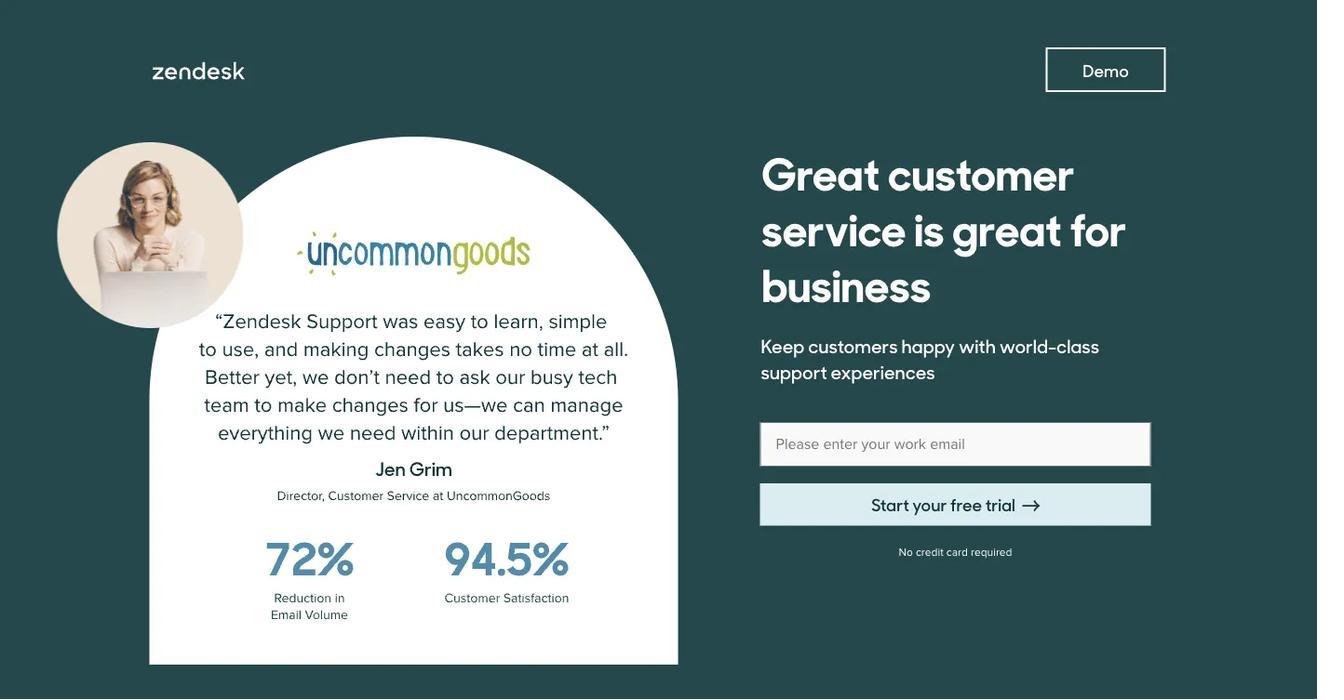 Task type: describe. For each thing, give the bounding box(es) containing it.
card
[[946, 546, 968, 560]]

zendesk wordmark logo white image
[[152, 61, 245, 81]]

great
[[952, 194, 1062, 259]]

Please enter your work email email field
[[760, 423, 1151, 467]]

great
[[762, 138, 880, 203]]

your
[[913, 492, 947, 516]]

support
[[761, 358, 827, 384]]

customer
[[888, 138, 1075, 203]]

for
[[1070, 194, 1127, 259]]

no
[[899, 546, 913, 560]]

start
[[871, 492, 909, 516]]

demo link
[[1046, 47, 1166, 92]]

free
[[950, 492, 982, 516]]

keep
[[761, 332, 805, 358]]

class
[[1057, 332, 1099, 358]]

start your free trial button
[[760, 484, 1151, 526]]

required
[[971, 546, 1012, 560]]



Task type: vqa. For each thing, say whether or not it's contained in the screenshot.
optimize
no



Task type: locate. For each thing, give the bounding box(es) containing it.
keep customers happy with world-class support experiences
[[761, 332, 1099, 384]]

happy
[[901, 332, 955, 358]]

is
[[914, 194, 944, 259]]

experiences
[[831, 358, 935, 384]]

trial
[[985, 492, 1015, 516]]

world-
[[999, 332, 1057, 358]]

business
[[762, 249, 931, 315]]

credit
[[916, 546, 944, 560]]

start your free trial
[[871, 492, 1015, 516]]

customers
[[808, 332, 898, 358]]

demo
[[1083, 58, 1129, 81]]

for business
[[762, 194, 1127, 315]]

with
[[959, 332, 996, 358]]

great customer service is great
[[762, 138, 1075, 259]]

service
[[762, 194, 906, 259]]

no credit card required
[[899, 546, 1012, 560]]



